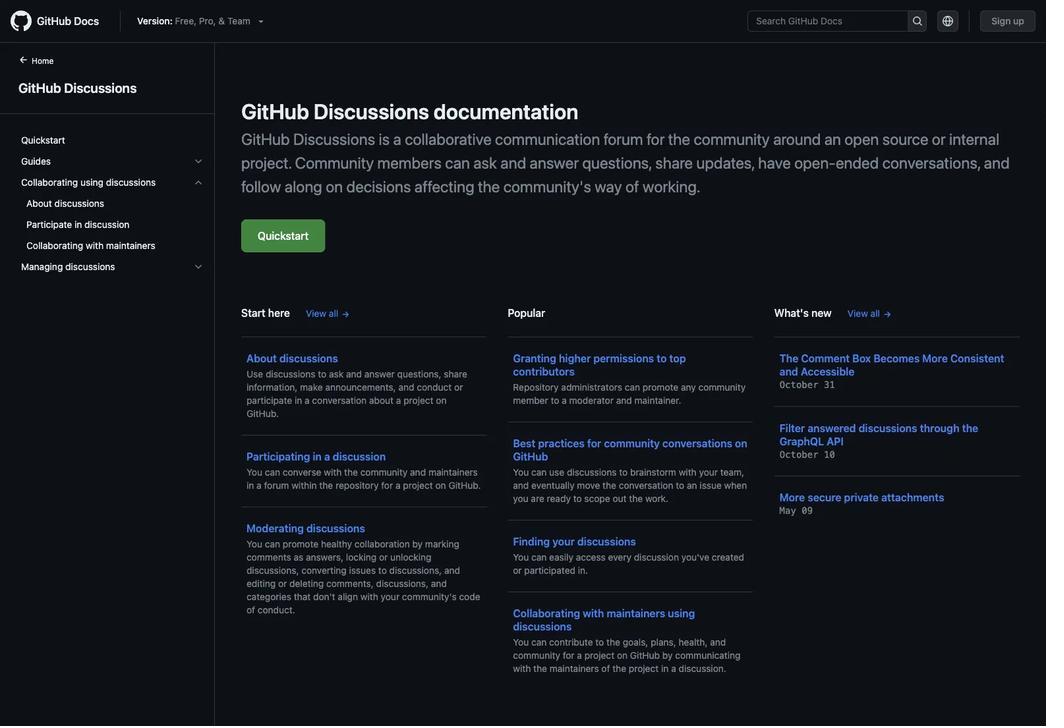 Task type: locate. For each thing, give the bounding box(es) containing it.
0 vertical spatial discussion
[[84, 219, 130, 230]]

1 vertical spatial promote
[[283, 539, 319, 550]]

0 vertical spatial github.
[[247, 408, 279, 419]]

of
[[626, 177, 639, 196], [247, 605, 255, 616], [601, 664, 610, 674]]

github. up marking
[[449, 480, 481, 491]]

forum up way
[[604, 130, 643, 148]]

1 vertical spatial of
[[247, 605, 255, 616]]

the
[[780, 352, 799, 365]]

deleting
[[289, 578, 324, 589]]

granting
[[513, 352, 556, 365]]

view all for start here
[[306, 308, 338, 319]]

october inside filter answered discussions through the graphql api october 10
[[780, 449, 819, 460]]

2 all from the left
[[871, 308, 880, 319]]

questions, up conduct
[[397, 369, 441, 380]]

repository
[[336, 480, 379, 491]]

or inside the github discussions documentation github discussions is a collaborative communication forum for the community around an open source or internal project. community members can ask and answer questions, share updates, have open-ended conversations, and follow along on decisions affecting the community's way of working.
[[932, 130, 946, 148]]

1 vertical spatial an
[[687, 480, 697, 491]]

your right align
[[381, 592, 400, 603]]

search image
[[912, 16, 923, 26]]

for up working.
[[647, 130, 665, 148]]

view all link
[[306, 307, 350, 321], [848, 307, 892, 321]]

collaborating with maintainers using discussions you can contribute to the goals, plans, health, and community for a project on github by communicating with the maintainers of the project in a discussion.
[[513, 607, 741, 674]]

discussions up 'is'
[[314, 99, 429, 124]]

a down contribute
[[577, 650, 582, 661]]

using
[[80, 177, 104, 188], [668, 607, 695, 620]]

collaborating inside collaborating with maintainers using discussions you can contribute to the goals, plans, health, and community for a project on github by communicating with the maintainers of the project in a discussion.
[[513, 607, 580, 620]]

health,
[[679, 637, 708, 648]]

can left contribute
[[531, 637, 547, 648]]

project inside about discussions use discussions to ask and answer questions, share information, make announcements, and conduct or participate in a conversation about a project on github.
[[404, 395, 434, 406]]

ask up the announcements,
[[329, 369, 344, 380]]

on inside participating in a discussion you can converse with the community and maintainers in a forum within the repository for a project on github.
[[435, 480, 446, 491]]

1 horizontal spatial all
[[871, 308, 880, 319]]

on up team,
[[735, 437, 748, 450]]

a right participating
[[324, 451, 330, 463]]

2 horizontal spatial your
[[699, 467, 718, 478]]

view all link for what's new
[[848, 307, 892, 321]]

and inside collaborating with maintainers using discussions you can contribute to the goals, plans, health, and community for a project on github by communicating with the maintainers of the project in a discussion.
[[710, 637, 726, 648]]

1 vertical spatial using
[[668, 607, 695, 620]]

0 horizontal spatial more
[[780, 491, 805, 504]]

github docs link
[[11, 11, 110, 32]]

project down conduct
[[404, 395, 434, 406]]

discussions up community
[[293, 130, 375, 148]]

view right new on the right of page
[[848, 308, 868, 319]]

you up you
[[513, 467, 529, 478]]

october down graphql
[[780, 449, 819, 460]]

conduct
[[417, 382, 452, 393]]

0 horizontal spatial view all
[[306, 308, 338, 319]]

discussions inside best practices for community conversations on github you can use discussions to brainstorm with your team, and eventually move the conversation to an issue when you are ready to scope out the work.
[[567, 467, 617, 478]]

1 vertical spatial answer
[[364, 369, 395, 380]]

1 horizontal spatial community's
[[503, 177, 591, 196]]

forum inside participating in a discussion you can converse with the community and maintainers in a forum within the repository for a project on github.
[[264, 480, 289, 491]]

conversation down brainstorm
[[619, 480, 673, 491]]

0 vertical spatial of
[[626, 177, 639, 196]]

an left issue
[[687, 480, 697, 491]]

quickstart inside github discussions element
[[21, 135, 65, 146]]

31
[[824, 380, 835, 391]]

can inside granting higher permissions to top contributors repository administrators can promote any community member to a moderator and maintainer.
[[625, 382, 640, 393]]

may 09 element
[[780, 506, 813, 517]]

using inside collaborating with maintainers using discussions you can contribute to the goals, plans, health, and community for a project on github by communicating with the maintainers of the project in a discussion.
[[668, 607, 695, 620]]

questions,
[[582, 154, 652, 172], [397, 369, 441, 380]]

0 horizontal spatial your
[[381, 592, 400, 603]]

with inside participating in a discussion you can converse with the community and maintainers in a forum within the repository for a project on github.
[[324, 467, 342, 478]]

maintainers inside the collaborating with maintainers link
[[106, 240, 155, 251]]

1 horizontal spatial github.
[[449, 480, 481, 491]]

view right here
[[306, 308, 326, 319]]

you left contribute
[[513, 637, 529, 648]]

may
[[780, 506, 796, 517]]

in up collaborating with maintainers
[[75, 219, 82, 230]]

community's
[[503, 177, 591, 196], [402, 592, 457, 603]]

0 horizontal spatial conversation
[[312, 395, 367, 406]]

editing
[[247, 578, 276, 589]]

0 horizontal spatial community's
[[402, 592, 457, 603]]

discussions inside collaborating with maintainers using discussions you can contribute to the goals, plans, health, and community for a project on github by communicating with the maintainers of the project in a discussion.
[[513, 621, 572, 633]]

0 horizontal spatial discussion
[[84, 219, 130, 230]]

0 horizontal spatial promote
[[283, 539, 319, 550]]

about
[[369, 395, 394, 406]]

discussions inside filter answered discussions through the graphql api october 10
[[859, 422, 917, 434]]

can down participating
[[265, 467, 280, 478]]

2 vertical spatial your
[[381, 592, 400, 603]]

align
[[338, 592, 358, 603]]

community
[[694, 130, 770, 148], [699, 382, 746, 393], [604, 437, 660, 450], [360, 467, 408, 478], [513, 650, 560, 661]]

repository
[[513, 382, 559, 393]]

more right becomes
[[922, 352, 948, 365]]

None search field
[[748, 11, 927, 32]]

best practices for community conversations on github you can use discussions to brainstorm with your team, and eventually move the conversation to an issue when you are ready to scope out the work.
[[513, 437, 748, 504]]

1 horizontal spatial ask
[[473, 154, 497, 172]]

0 vertical spatial conversation
[[312, 395, 367, 406]]

conversations,
[[882, 154, 981, 172]]

maintainers inside participating in a discussion you can converse with the community and maintainers in a forum within the repository for a project on github.
[[428, 467, 478, 478]]

share up working.
[[655, 154, 693, 172]]

github. inside participating in a discussion you can converse with the community and maintainers in a forum within the repository for a project on github.
[[449, 480, 481, 491]]

to right "issues"
[[378, 565, 387, 576]]

for inside participating in a discussion you can converse with the community and maintainers in a forum within the repository for a project on github.
[[381, 480, 393, 491]]

2 vertical spatial of
[[601, 664, 610, 674]]

1 horizontal spatial view all link
[[848, 307, 892, 321]]

or up categories
[[278, 578, 287, 589]]

sign up
[[992, 15, 1024, 26]]

0 vertical spatial forum
[[604, 130, 643, 148]]

1 vertical spatial by
[[662, 650, 673, 661]]

you inside best practices for community conversations on github you can use discussions to brainstorm with your team, and eventually move the conversation to an issue when you are ready to scope out the work.
[[513, 467, 529, 478]]

answer inside about discussions use discussions to ask and answer questions, share information, make announcements, and conduct or participate in a conversation about a project on github.
[[364, 369, 395, 380]]

2 collaborating using discussions element from the top
[[11, 193, 214, 256]]

filter answered discussions through the graphql api october 10
[[780, 422, 978, 460]]

answer inside the github discussions documentation github discussions is a collaborative communication forum for the community around an open source or internal project. community members can ask and answer questions, share updates, have open-ended conversations, and follow along on decisions affecting the community's way of working.
[[530, 154, 579, 172]]

for right practices
[[587, 437, 601, 450]]

0 horizontal spatial of
[[247, 605, 255, 616]]

1 horizontal spatial of
[[601, 664, 610, 674]]

1 vertical spatial your
[[553, 536, 575, 548]]

0 horizontal spatial ask
[[329, 369, 344, 380]]

discussions up participate in discussion
[[54, 198, 104, 209]]

1 vertical spatial share
[[444, 369, 467, 380]]

1 vertical spatial discussion
[[333, 451, 386, 463]]

github. down participate
[[247, 408, 279, 419]]

on up marking
[[435, 480, 446, 491]]

a right about
[[396, 395, 401, 406]]

collaborating using discussions
[[21, 177, 156, 188]]

0 horizontal spatial using
[[80, 177, 104, 188]]

0 vertical spatial october
[[780, 380, 819, 391]]

0 vertical spatial quickstart
[[21, 135, 65, 146]]

0 vertical spatial your
[[699, 467, 718, 478]]

community inside granting higher permissions to top contributors repository administrators can promote any community member to a moderator and maintainer.
[[699, 382, 746, 393]]

all right here
[[329, 308, 338, 319]]

2 october from the top
[[780, 449, 819, 460]]

1 view from the left
[[306, 308, 326, 319]]

to right contribute
[[596, 637, 604, 648]]

using up health,
[[668, 607, 695, 620]]

follow
[[241, 177, 281, 196]]

you down finding
[[513, 552, 529, 563]]

can up comments
[[265, 539, 280, 550]]

can
[[445, 154, 470, 172], [625, 382, 640, 393], [265, 467, 280, 478], [531, 467, 547, 478], [265, 539, 280, 550], [531, 552, 547, 563], [531, 637, 547, 648]]

discussion up repository
[[333, 451, 386, 463]]

view all right here
[[306, 308, 338, 319]]

0 vertical spatial quickstart link
[[16, 130, 209, 151]]

all up box
[[871, 308, 880, 319]]

discussions up contribute
[[513, 621, 572, 633]]

or up conversations, at top right
[[932, 130, 946, 148]]

collaborating with maintainers link
[[16, 235, 209, 256]]

by inside collaborating with maintainers using discussions you can contribute to the goals, plans, health, and community for a project on github by communicating with the maintainers of the project in a discussion.
[[662, 650, 673, 661]]

and inside participating in a discussion you can converse with the community and maintainers in a forum within the repository for a project on github.
[[410, 467, 426, 478]]

questions, up way
[[582, 154, 652, 172]]

participate in discussion
[[26, 219, 130, 230]]

forum inside the github discussions documentation github discussions is a collaborative communication forum for the community around an open source or internal project. community members can ask and answer questions, share updates, have open-ended conversations, and follow along on decisions affecting the community's way of working.
[[604, 130, 643, 148]]

2 view from the left
[[848, 308, 868, 319]]

brainstorm
[[630, 467, 676, 478]]

promote inside granting higher permissions to top contributors repository administrators can promote any community member to a moderator and maintainer.
[[643, 382, 679, 393]]

have
[[758, 154, 791, 172]]

all
[[329, 308, 338, 319], [871, 308, 880, 319]]

new
[[812, 307, 832, 319]]

in inside github discussions element
[[75, 219, 82, 230]]

collaborating for collaborating with maintainers using discussions you can contribute to the goals, plans, health, and community for a project on github by communicating with the maintainers of the project in a discussion.
[[513, 607, 580, 620]]

1 vertical spatial community's
[[402, 592, 457, 603]]

about up the participate
[[26, 198, 52, 209]]

2 vertical spatial discussion
[[634, 552, 679, 563]]

using down "guides" dropdown button
[[80, 177, 104, 188]]

quickstart link down along
[[241, 220, 325, 252]]

graphql
[[780, 435, 824, 448]]

any
[[681, 382, 696, 393]]

0 horizontal spatial forum
[[264, 480, 289, 491]]

a down plans,
[[671, 664, 676, 674]]

discussions up healthy
[[306, 522, 365, 535]]

view all link up box
[[848, 307, 892, 321]]

conversation down the announcements,
[[312, 395, 367, 406]]

0 horizontal spatial by
[[412, 539, 423, 550]]

out
[[613, 493, 627, 504]]

0 horizontal spatial answer
[[364, 369, 395, 380]]

community's inside the github discussions documentation github discussions is a collaborative communication forum for the community around an open source or internal project. community members can ask and answer questions, share updates, have open-ended conversations, and follow along on decisions affecting the community's way of working.
[[503, 177, 591, 196]]

docs
[[74, 15, 99, 27]]

2 sc 9kayk9 0 image from the top
[[193, 262, 204, 272]]

1 horizontal spatial an
[[824, 130, 841, 148]]

promote inside moderating discussions you can promote healthy collaboration by marking comments as answers, locking or unlocking discussions, converting issues to discussions, and editing or deleting comments, discussions, and categories that don't align with your community's code of conduct.
[[283, 539, 319, 550]]

view all for what's new
[[848, 308, 880, 319]]

0 horizontal spatial all
[[329, 308, 338, 319]]

to inside about discussions use discussions to ask and answer questions, share information, make announcements, and conduct or participate in a conversation about a project on github.
[[318, 369, 326, 380]]

0 horizontal spatial github.
[[247, 408, 279, 419]]

1 horizontal spatial quickstart
[[258, 230, 309, 242]]

community's left code
[[402, 592, 457, 603]]

github. inside about discussions use discussions to ask and answer questions, share information, make announcements, and conduct or participate in a conversation about a project on github.
[[247, 408, 279, 419]]

ask inside the github discussions documentation github discussions is a collaborative communication forum for the community around an open source or internal project. community members can ask and answer questions, share updates, have open-ended conversations, and follow along on decisions affecting the community's way of working.
[[473, 154, 497, 172]]

discussions,
[[247, 565, 299, 576], [389, 565, 442, 576], [376, 578, 429, 589]]

ask down collaborative at the top
[[473, 154, 497, 172]]

project inside participating in a discussion you can converse with the community and maintainers in a forum within the repository for a project on github.
[[403, 480, 433, 491]]

discussion
[[84, 219, 130, 230], [333, 451, 386, 463], [634, 552, 679, 563]]

with
[[86, 240, 104, 251], [324, 467, 342, 478], [679, 467, 697, 478], [360, 592, 378, 603], [583, 607, 604, 620], [513, 664, 531, 674]]

select language: current language is english image
[[943, 16, 953, 26]]

sc 9kayk9 0 image inside managing discussions dropdown button
[[193, 262, 204, 272]]

1 horizontal spatial using
[[668, 607, 695, 620]]

0 horizontal spatial about
[[26, 198, 52, 209]]

maintainers
[[106, 240, 155, 251], [428, 467, 478, 478], [607, 607, 665, 620], [550, 664, 599, 674]]

community right any
[[699, 382, 746, 393]]

and
[[501, 154, 526, 172], [984, 154, 1010, 172], [780, 366, 798, 378], [346, 369, 362, 380], [398, 382, 414, 393], [616, 395, 632, 406], [410, 467, 426, 478], [513, 480, 529, 491], [444, 565, 460, 576], [431, 578, 447, 589], [710, 637, 726, 648]]

move
[[577, 480, 600, 491]]

0 vertical spatial using
[[80, 177, 104, 188]]

view all link right here
[[306, 307, 350, 321]]

1 all from the left
[[329, 308, 338, 319]]

1 october from the top
[[780, 380, 819, 391]]

collaborating using discussions element
[[11, 172, 214, 256], [11, 193, 214, 256]]

on inside collaborating with maintainers using discussions you can contribute to the goals, plans, health, and community for a project on github by communicating with the maintainers of the project in a discussion.
[[617, 650, 628, 661]]

discussions left through
[[859, 422, 917, 434]]

about inside "link"
[[26, 198, 52, 209]]

0 vertical spatial sc 9kayk9 0 image
[[193, 177, 204, 188]]

1 vertical spatial forum
[[264, 480, 289, 491]]

filter
[[780, 422, 805, 434]]

1 horizontal spatial questions,
[[582, 154, 652, 172]]

1 vertical spatial discussions
[[314, 99, 429, 124]]

home link
[[13, 55, 75, 68]]

1 view all link from the left
[[306, 307, 350, 321]]

source
[[883, 130, 929, 148]]

0 vertical spatial more
[[922, 352, 948, 365]]

guides
[[21, 156, 51, 167]]

using inside dropdown button
[[80, 177, 104, 188]]

by down plans,
[[662, 650, 673, 661]]

10
[[824, 449, 835, 460]]

of inside collaborating with maintainers using discussions you can contribute to the goals, plans, health, and community for a project on github by communicating with the maintainers of the project in a discussion.
[[601, 664, 610, 674]]

you
[[247, 467, 262, 478], [513, 467, 529, 478], [247, 539, 262, 550], [513, 552, 529, 563], [513, 637, 529, 648]]

0 horizontal spatial share
[[444, 369, 467, 380]]

0 vertical spatial answer
[[530, 154, 579, 172]]

more up may 09 element
[[780, 491, 805, 504]]

1 vertical spatial ask
[[329, 369, 344, 380]]

october
[[780, 380, 819, 391], [780, 449, 819, 460]]

participating in a discussion you can converse with the community and maintainers in a forum within the repository for a project on github.
[[247, 451, 481, 491]]

1 vertical spatial conversation
[[619, 480, 673, 491]]

discussions inside collaborating using discussions dropdown button
[[106, 177, 156, 188]]

1 vertical spatial collaborating
[[26, 240, 83, 251]]

discussion inside finding your discussions you can easily access every discussion you've created or participated in.
[[634, 552, 679, 563]]

questions, inside about discussions use discussions to ask and answer questions, share information, make announcements, and conduct or participate in a conversation about a project on github.
[[397, 369, 441, 380]]

community inside the github discussions documentation github discussions is a collaborative communication forum for the community around an open source or internal project. community members can ask and answer questions, share updates, have open-ended conversations, and follow along on decisions affecting the community's way of working.
[[694, 130, 770, 148]]

discussions down home link
[[64, 80, 137, 95]]

collaborating using discussions element containing about discussions
[[11, 193, 214, 256]]

code
[[459, 592, 480, 603]]

october down the
[[780, 380, 819, 391]]

github
[[37, 15, 71, 27], [18, 80, 61, 95], [241, 99, 309, 124], [241, 130, 290, 148], [513, 451, 548, 463], [630, 650, 660, 661]]

discussions down "guides" dropdown button
[[106, 177, 156, 188]]

discussions down collaborating with maintainers
[[65, 261, 115, 272]]

answer up the announcements,
[[364, 369, 395, 380]]

quickstart down along
[[258, 230, 309, 242]]

community's inside moderating discussions you can promote healthy collaboration by marking comments as answers, locking or unlocking discussions, converting issues to discussions, and editing or deleting comments, discussions, and categories that don't align with your community's code of conduct.
[[402, 592, 457, 603]]

quickstart link
[[16, 130, 209, 151], [241, 220, 325, 252]]

1 horizontal spatial view all
[[848, 308, 880, 319]]

forum left within
[[264, 480, 289, 491]]

0 vertical spatial discussions
[[64, 80, 137, 95]]

0 vertical spatial share
[[655, 154, 693, 172]]

0 horizontal spatial view
[[306, 308, 326, 319]]

in down participating
[[247, 480, 254, 491]]

0 vertical spatial ask
[[473, 154, 497, 172]]

in down plans,
[[661, 664, 669, 674]]

a left moderator
[[562, 395, 567, 406]]

0 vertical spatial community's
[[503, 177, 591, 196]]

1 horizontal spatial share
[[655, 154, 693, 172]]

conduct.
[[258, 605, 295, 616]]

project.
[[241, 154, 292, 172]]

collaborating using discussions button
[[16, 172, 209, 193]]

within
[[292, 480, 317, 491]]

in down make
[[295, 395, 302, 406]]

1 view all from the left
[[306, 308, 338, 319]]

view all
[[306, 308, 338, 319], [848, 308, 880, 319]]

1 vertical spatial github.
[[449, 480, 481, 491]]

0 horizontal spatial questions,
[[397, 369, 441, 380]]

github docs
[[37, 15, 99, 27]]

2 horizontal spatial of
[[626, 177, 639, 196]]

can up participated
[[531, 552, 547, 563]]

an left the open
[[824, 130, 841, 148]]

about up use
[[247, 352, 277, 365]]

1 horizontal spatial forum
[[604, 130, 643, 148]]

community up repository
[[360, 467, 408, 478]]

1 horizontal spatial by
[[662, 650, 673, 661]]

ended
[[836, 154, 879, 172]]

0 vertical spatial collaborating
[[21, 177, 78, 188]]

discussions inside moderating discussions you can promote healthy collaboration by marking comments as answers, locking or unlocking discussions, converting issues to discussions, and editing or deleting comments, discussions, and categories that don't align with your community's code of conduct.
[[306, 522, 365, 535]]

community up brainstorm
[[604, 437, 660, 450]]

by up unlocking
[[412, 539, 423, 550]]

the
[[668, 130, 690, 148], [478, 177, 500, 196], [962, 422, 978, 434], [344, 467, 358, 478], [319, 480, 333, 491], [603, 480, 616, 491], [629, 493, 643, 504], [607, 637, 620, 648], [533, 664, 547, 674], [613, 664, 626, 674]]

answers,
[[306, 552, 344, 563]]

collaborative
[[405, 130, 492, 148]]

promote up maintainer.
[[643, 382, 679, 393]]

1 vertical spatial quickstart link
[[241, 220, 325, 252]]

0 vertical spatial promote
[[643, 382, 679, 393]]

to down move
[[573, 493, 582, 504]]

to inside moderating discussions you can promote healthy collaboration by marking comments as answers, locking or unlocking discussions, converting issues to discussions, and editing or deleting comments, discussions, and categories that don't align with your community's code of conduct.
[[378, 565, 387, 576]]

conversation
[[312, 395, 367, 406], [619, 480, 673, 491]]

your inside moderating discussions you can promote healthy collaboration by marking comments as answers, locking or unlocking discussions, converting issues to discussions, and editing or deleting comments, discussions, and categories that don't align with your community's code of conduct.
[[381, 592, 400, 603]]

through
[[920, 422, 960, 434]]

1 vertical spatial questions,
[[397, 369, 441, 380]]

1 horizontal spatial promote
[[643, 382, 679, 393]]

you inside collaborating with maintainers using discussions you can contribute to the goals, plans, health, and community for a project on github by communicating with the maintainers of the project in a discussion.
[[513, 637, 529, 648]]

october 10 element
[[780, 449, 835, 460]]

on down conduct
[[436, 395, 447, 406]]

with inside best practices for community conversations on github you can use discussions to brainstorm with your team, and eventually move the conversation to an issue when you are ready to scope out the work.
[[679, 467, 697, 478]]

1 vertical spatial quickstart
[[258, 230, 309, 242]]

goals,
[[623, 637, 648, 648]]

1 vertical spatial more
[[780, 491, 805, 504]]

promote up as
[[283, 539, 319, 550]]

0 horizontal spatial an
[[687, 480, 697, 491]]

sc 9kayk9 0 image inside collaborating using discussions dropdown button
[[193, 177, 204, 188]]

1 horizontal spatial your
[[553, 536, 575, 548]]

up
[[1013, 15, 1024, 26]]

for down contribute
[[563, 650, 575, 661]]

access
[[576, 552, 606, 563]]

all for discussions
[[329, 308, 338, 319]]

0 horizontal spatial quickstart
[[21, 135, 65, 146]]

to up make
[[318, 369, 326, 380]]

you down participating
[[247, 467, 262, 478]]

or
[[932, 130, 946, 148], [454, 382, 463, 393], [379, 552, 388, 563], [513, 565, 522, 576], [278, 578, 287, 589]]

community up updates,
[[694, 130, 770, 148]]

documentation
[[434, 99, 578, 124]]

1 vertical spatial sc 9kayk9 0 image
[[193, 262, 204, 272]]

1 sc 9kayk9 0 image from the top
[[193, 177, 204, 188]]

about for about discussions use discussions to ask and answer questions, share information, make announcements, and conduct or participate in a conversation about a project on github.
[[247, 352, 277, 365]]

1 horizontal spatial conversation
[[619, 480, 673, 491]]

2 view all from the left
[[848, 308, 880, 319]]

1 collaborating using discussions element from the top
[[11, 172, 214, 256]]

sign
[[992, 15, 1011, 26]]

october inside 'the comment box becomes more consistent and accessible october 31'
[[780, 380, 819, 391]]

1 horizontal spatial discussion
[[333, 451, 386, 463]]

can down collaborative at the top
[[445, 154, 470, 172]]

can inside best practices for community conversations on github you can use discussions to brainstorm with your team, and eventually move the conversation to an issue when you are ready to scope out the work.
[[531, 467, 547, 478]]

a inside the github discussions documentation github discussions is a collaborative communication forum for the community around an open source or internal project. community members can ask and answer questions, share updates, have open-ended conversations, and follow along on decisions affecting the community's way of working.
[[393, 130, 401, 148]]

discussion down about discussions "link"
[[84, 219, 130, 230]]

and inside 'the comment box becomes more consistent and accessible october 31'
[[780, 366, 798, 378]]

2 horizontal spatial discussion
[[634, 552, 679, 563]]

open
[[845, 130, 879, 148]]

1 horizontal spatial answer
[[530, 154, 579, 172]]

0 vertical spatial questions,
[[582, 154, 652, 172]]

1 horizontal spatial about
[[247, 352, 277, 365]]

open-
[[794, 154, 836, 172]]

1 horizontal spatial more
[[922, 352, 948, 365]]

1 vertical spatial october
[[780, 449, 819, 460]]

a right 'is'
[[393, 130, 401, 148]]

0 vertical spatial by
[[412, 539, 423, 550]]

community inside participating in a discussion you can converse with the community and maintainers in a forum within the repository for a project on github.
[[360, 467, 408, 478]]

members
[[377, 154, 442, 172]]

created
[[712, 552, 744, 563]]

0 vertical spatial an
[[824, 130, 841, 148]]

on down goals,
[[617, 650, 628, 661]]

discussion right every
[[634, 552, 679, 563]]

answer down communication on the top of page
[[530, 154, 579, 172]]

Search GitHub Docs search field
[[748, 11, 908, 31]]

0 horizontal spatial view all link
[[306, 307, 350, 321]]

sc 9kayk9 0 image
[[193, 177, 204, 188], [193, 262, 204, 272]]

2 vertical spatial discussions
[[293, 130, 375, 148]]

1 horizontal spatial view
[[848, 308, 868, 319]]

information,
[[247, 382, 298, 393]]

share up conduct
[[444, 369, 467, 380]]

1 vertical spatial about
[[247, 352, 277, 365]]

github discussions
[[18, 80, 137, 95]]

can inside finding your discussions you can easily access every discussion you've created or participated in.
[[531, 552, 547, 563]]

about inside about discussions use discussions to ask and answer questions, share information, make announcements, and conduct or participate in a conversation about a project on github.
[[247, 352, 277, 365]]

issue
[[700, 480, 722, 491]]

your up issue
[[699, 467, 718, 478]]

2 view all link from the left
[[848, 307, 892, 321]]

sign up link
[[980, 11, 1036, 32]]

managing discussions button
[[16, 256, 209, 278]]

quickstart link up collaborating using discussions dropdown button
[[16, 130, 209, 151]]

quickstart up guides
[[21, 135, 65, 146]]

0 vertical spatial about
[[26, 198, 52, 209]]

triangle down image
[[256, 16, 266, 26]]

2 vertical spatial collaborating
[[513, 607, 580, 620]]



Task type: describe. For each thing, give the bounding box(es) containing it.
collaborating with maintainers
[[26, 240, 155, 251]]

to left top
[[657, 352, 667, 365]]

on inside about discussions use discussions to ask and answer questions, share information, make announcements, and conduct or participate in a conversation about a project on github.
[[436, 395, 447, 406]]

discussion inside participating in a discussion you can converse with the community and maintainers in a forum within the repository for a project on github.
[[333, 451, 386, 463]]

discussions up information,
[[266, 369, 315, 380]]

make
[[300, 382, 323, 393]]

can inside participating in a discussion you can converse with the community and maintainers in a forum within the repository for a project on github.
[[265, 467, 280, 478]]

all for comment
[[871, 308, 880, 319]]

contribute
[[549, 637, 593, 648]]

internal
[[949, 130, 1000, 148]]

eventually
[[531, 480, 575, 491]]

a right repository
[[396, 480, 401, 491]]

a down make
[[305, 395, 310, 406]]

to down repository
[[551, 395, 559, 406]]

managing discussions
[[21, 261, 115, 272]]

issues
[[349, 565, 376, 576]]

october 31 element
[[780, 380, 835, 391]]

on inside best practices for community conversations on github you can use discussions to brainstorm with your team, and eventually move the conversation to an issue when you are ready to scope out the work.
[[735, 437, 748, 450]]

an inside best practices for community conversations on github you can use discussions to brainstorm with your team, and eventually move the conversation to an issue when you are ready to scope out the work.
[[687, 480, 697, 491]]

community inside collaborating with maintainers using discussions you can contribute to the goals, plans, health, and community for a project on github by communicating with the maintainers of the project in a discussion.
[[513, 650, 560, 661]]

discussions inside finding your discussions you can easily access every discussion you've created or participated in.
[[577, 536, 636, 548]]

view for what's new
[[848, 308, 868, 319]]

api
[[827, 435, 844, 448]]

team,
[[720, 467, 744, 478]]

for inside the github discussions documentation github discussions is a collaborative communication forum for the community around an open source or internal project. community members can ask and answer questions, share updates, have open-ended conversations, and follow along on decisions affecting the community's way of working.
[[647, 130, 665, 148]]

affecting
[[415, 177, 474, 196]]

an inside the github discussions documentation github discussions is a collaborative communication forum for the community around an open source or internal project. community members can ask and answer questions, share updates, have open-ended conversations, and follow along on decisions affecting the community's way of working.
[[824, 130, 841, 148]]

github discussions element
[[0, 53, 215, 725]]

start
[[241, 307, 265, 319]]

and inside best practices for community conversations on github you can use discussions to brainstorm with your team, and eventually move the conversation to an issue when you are ready to scope out the work.
[[513, 480, 529, 491]]

communicating
[[675, 650, 741, 661]]

09
[[802, 506, 813, 517]]

discussions inside about discussions "link"
[[54, 198, 104, 209]]

or inside finding your discussions you can easily access every discussion you've created or participated in.
[[513, 565, 522, 576]]

&
[[218, 15, 225, 26]]

and inside granting higher permissions to top contributors repository administrators can promote any community member to a moderator and maintainer.
[[616, 395, 632, 406]]

permissions
[[594, 352, 654, 365]]

sc 9kayk9 0 image for managing discussions
[[193, 262, 204, 272]]

the comment box becomes more consistent and accessible october 31
[[780, 352, 1004, 391]]

ask inside about discussions use discussions to ask and answer questions, share information, make announcements, and conduct or participate in a conversation about a project on github.
[[329, 369, 344, 380]]

participating
[[247, 451, 310, 463]]

to inside collaborating with maintainers using discussions you can contribute to the goals, plans, health, and community for a project on github by communicating with the maintainers of the project in a discussion.
[[596, 637, 604, 648]]

here
[[268, 307, 290, 319]]

every
[[608, 552, 631, 563]]

github inside collaborating with maintainers using discussions you can contribute to the goals, plans, health, and community for a project on github by communicating with the maintainers of the project in a discussion.
[[630, 650, 660, 661]]

plans,
[[651, 637, 676, 648]]

sc 9kayk9 0 image for collaborating using discussions
[[193, 177, 204, 188]]

discussions inside managing discussions dropdown button
[[65, 261, 115, 272]]

of inside the github discussions documentation github discussions is a collaborative communication forum for the community around an open source or internal project. community members can ask and answer questions, share updates, have open-ended conversations, and follow along on decisions affecting the community's way of working.
[[626, 177, 639, 196]]

member
[[513, 395, 548, 406]]

answered
[[808, 422, 856, 434]]

1 horizontal spatial quickstart link
[[241, 220, 325, 252]]

by inside moderating discussions you can promote healthy collaboration by marking comments as answers, locking or unlocking discussions, converting issues to discussions, and editing or deleting comments, discussions, and categories that don't align with your community's code of conduct.
[[412, 539, 423, 550]]

private
[[844, 491, 879, 504]]

can inside moderating discussions you can promote healthy collaboration by marking comments as answers, locking or unlocking discussions, converting issues to discussions, and editing or deleting comments, discussions, and categories that don't align with your community's code of conduct.
[[265, 539, 280, 550]]

project down contribute
[[585, 650, 615, 661]]

a inside granting higher permissions to top contributors repository administrators can promote any community member to a moderator and maintainer.
[[562, 395, 567, 406]]

can inside the github discussions documentation github discussions is a collaborative communication forum for the community around an open source or internal project. community members can ask and answer questions, share updates, have open-ended conversations, and follow along on decisions affecting the community's way of working.
[[445, 154, 470, 172]]

announcements,
[[325, 382, 396, 393]]

communication
[[495, 130, 600, 148]]

project down goals,
[[629, 664, 659, 674]]

unlocking
[[390, 552, 431, 563]]

questions, inside the github discussions documentation github discussions is a collaborative communication forum for the community around an open source or internal project. community members can ask and answer questions, share updates, have open-ended conversations, and follow along on decisions affecting the community's way of working.
[[582, 154, 652, 172]]

share inside about discussions use discussions to ask and answer questions, share information, make announcements, and conduct or participate in a conversation about a project on github.
[[444, 369, 467, 380]]

about discussions use discussions to ask and answer questions, share information, make announcements, and conduct or participate in a conversation about a project on github.
[[247, 352, 467, 419]]

comments,
[[326, 578, 374, 589]]

with inside github discussions element
[[86, 240, 104, 251]]

healthy
[[321, 539, 352, 550]]

you
[[513, 493, 528, 504]]

ready
[[547, 493, 571, 504]]

to down brainstorm
[[676, 480, 684, 491]]

you inside finding your discussions you can easily access every discussion you've created or participated in.
[[513, 552, 529, 563]]

conversation inside about discussions use discussions to ask and answer questions, share information, make announcements, and conduct or participate in a conversation about a project on github.
[[312, 395, 367, 406]]

practices
[[538, 437, 585, 450]]

when
[[724, 480, 747, 491]]

guides button
[[16, 151, 209, 172]]

for inside best practices for community conversations on github you can use discussions to brainstorm with your team, and eventually move the conversation to an issue when you are ready to scope out the work.
[[587, 437, 601, 450]]

becomes
[[874, 352, 920, 365]]

finding your discussions you can easily access every discussion you've created or participated in.
[[513, 536, 744, 576]]

more inside 'the comment box becomes more consistent and accessible october 31'
[[922, 352, 948, 365]]

can inside collaborating with maintainers using discussions you can contribute to the goals, plans, health, and community for a project on github by communicating with the maintainers of the project in a discussion.
[[531, 637, 547, 648]]

or down collaboration at the left bottom of the page
[[379, 552, 388, 563]]

conversations
[[662, 437, 732, 450]]

discussions up make
[[279, 352, 338, 365]]

or inside about discussions use discussions to ask and answer questions, share information, make announcements, and conduct or participate in a conversation about a project on github.
[[454, 382, 463, 393]]

collaborating for collaborating using discussions
[[21, 177, 78, 188]]

discussions for github discussions documentation github discussions is a collaborative communication forum for the community around an open source or internal project. community members can ask and answer questions, share updates, have open-ended conversations, and follow along on decisions affecting the community's way of working.
[[314, 99, 429, 124]]

participate
[[247, 395, 292, 406]]

you inside participating in a discussion you can converse with the community and maintainers in a forum within the repository for a project on github.
[[247, 467, 262, 478]]

more inside more secure private attachments may 09
[[780, 491, 805, 504]]

as
[[294, 552, 303, 563]]

around
[[773, 130, 821, 148]]

moderating discussions you can promote healthy collaboration by marking comments as answers, locking or unlocking discussions, converting issues to discussions, and editing or deleting comments, discussions, and categories that don't align with your community's code of conduct.
[[247, 522, 480, 616]]

consistent
[[951, 352, 1004, 365]]

conversation inside best practices for community conversations on github you can use discussions to brainstorm with your team, and eventually move the conversation to an issue when you are ready to scope out the work.
[[619, 480, 673, 491]]

of inside moderating discussions you can promote healthy collaboration by marking comments as answers, locking or unlocking discussions, converting issues to discussions, and editing or deleting comments, discussions, and categories that don't align with your community's code of conduct.
[[247, 605, 255, 616]]

github inside best practices for community conversations on github you can use discussions to brainstorm with your team, and eventually move the conversation to an issue when you are ready to scope out the work.
[[513, 451, 548, 463]]

to up out
[[619, 467, 628, 478]]

attachments
[[881, 491, 944, 504]]

about discussions link
[[16, 193, 209, 214]]

what's new
[[774, 307, 832, 319]]

in inside collaborating with maintainers using discussions you can contribute to the goals, plans, health, and community for a project on github by communicating with the maintainers of the project in a discussion.
[[661, 664, 669, 674]]

view for start here
[[306, 308, 326, 319]]

use
[[247, 369, 263, 380]]

your inside best practices for community conversations on github you can use discussions to brainstorm with your team, and eventually move the conversation to an issue when you are ready to scope out the work.
[[699, 467, 718, 478]]

way
[[595, 177, 622, 196]]

a down participating
[[257, 480, 262, 491]]

you inside moderating discussions you can promote healthy collaboration by marking comments as answers, locking or unlocking discussions, converting issues to discussions, and editing or deleting comments, discussions, and categories that don't align with your community's code of conduct.
[[247, 539, 262, 550]]

granting higher permissions to top contributors repository administrators can promote any community member to a moderator and maintainer.
[[513, 352, 746, 406]]

easily
[[549, 552, 573, 563]]

converse
[[283, 467, 321, 478]]

more secure private attachments may 09
[[780, 491, 944, 517]]

scope
[[584, 493, 610, 504]]

for inside collaborating with maintainers using discussions you can contribute to the goals, plans, health, and community for a project on github by communicating with the maintainers of the project in a discussion.
[[563, 650, 575, 661]]

participate in discussion link
[[16, 214, 209, 235]]

version:
[[137, 15, 173, 26]]

use
[[549, 467, 564, 478]]

you've
[[682, 552, 709, 563]]

view all link for start here
[[306, 307, 350, 321]]

about for about discussions
[[26, 198, 52, 209]]

moderator
[[569, 395, 614, 406]]

maintainer.
[[635, 395, 681, 406]]

working.
[[643, 177, 700, 196]]

with inside moderating discussions you can promote healthy collaboration by marking comments as answers, locking or unlocking discussions, converting issues to discussions, and editing or deleting comments, discussions, and categories that don't align with your community's code of conduct.
[[360, 592, 378, 603]]

community inside best practices for community conversations on github you can use discussions to brainstorm with your team, and eventually move the conversation to an issue when you are ready to scope out the work.
[[604, 437, 660, 450]]

in up converse
[[313, 451, 322, 463]]

managing
[[21, 261, 63, 272]]

the inside filter answered discussions through the graphql api october 10
[[962, 422, 978, 434]]

work.
[[645, 493, 669, 504]]

that
[[294, 592, 311, 603]]

in inside about discussions use discussions to ask and answer questions, share information, make announcements, and conduct or participate in a conversation about a project on github.
[[295, 395, 302, 406]]

discussions for github discussions
[[64, 80, 137, 95]]

share inside the github discussions documentation github discussions is a collaborative communication forum for the community around an open source or internal project. community members can ask and answer questions, share updates, have open-ended conversations, and follow along on decisions affecting the community's way of working.
[[655, 154, 693, 172]]

what's
[[774, 307, 809, 319]]

team
[[227, 15, 250, 26]]

your inside finding your discussions you can easily access every discussion you've created or participated in.
[[553, 536, 575, 548]]

are
[[531, 493, 544, 504]]

locking
[[346, 552, 377, 563]]

on inside the github discussions documentation github discussions is a collaborative communication forum for the community around an open source or internal project. community members can ask and answer questions, share updates, have open-ended conversations, and follow along on decisions affecting the community's way of working.
[[326, 177, 343, 196]]

collaboration
[[355, 539, 410, 550]]

sc 9kayk9 0 image
[[193, 156, 204, 167]]

0 horizontal spatial quickstart link
[[16, 130, 209, 151]]

collaborating for collaborating with maintainers
[[26, 240, 83, 251]]

collaborating using discussions element containing collaborating using discussions
[[11, 172, 214, 256]]



Task type: vqa. For each thing, say whether or not it's contained in the screenshot.
releases within About Releases You Can Create A Release To Package Software, Along With Release Notes And Links To Binary Files, For Other People To Use.
no



